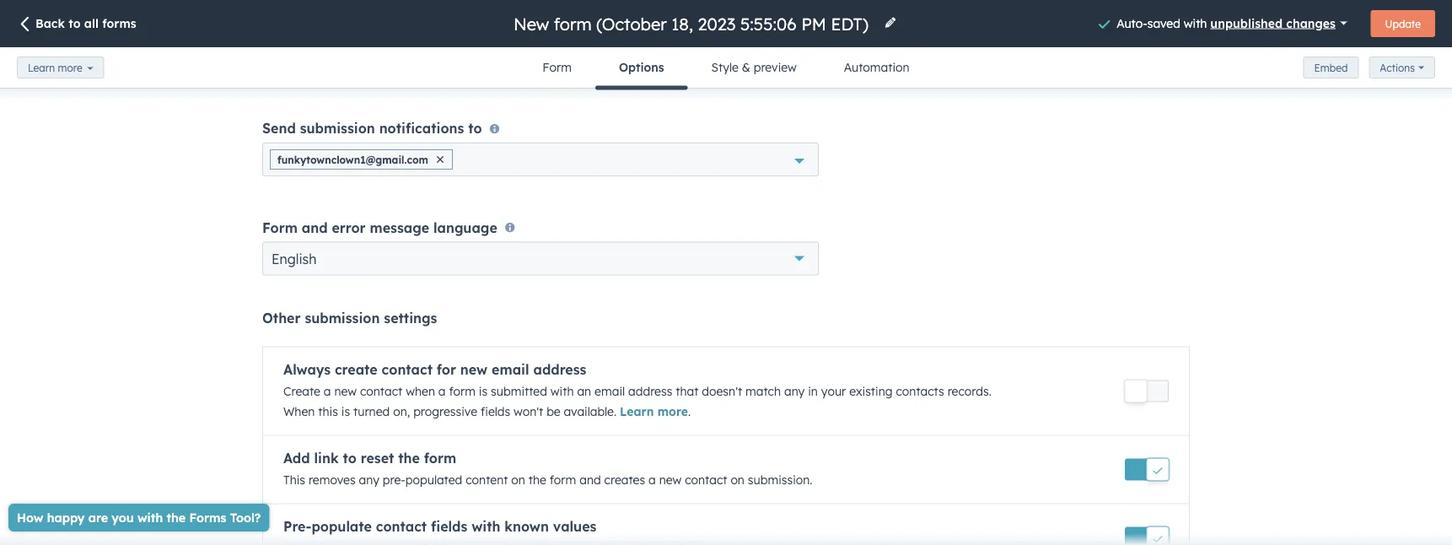 Task type: locate. For each thing, give the bounding box(es) containing it.
more
[[58, 61, 82, 74], [658, 404, 688, 419]]

0 vertical spatial email
[[492, 361, 530, 378]]

0 vertical spatial the
[[398, 450, 420, 466]]

form inside create a new contact when a form is submitted with an email address that doesn't match any in your existing contacts records. when this is turned on, progressive fields won't be available.
[[449, 384, 476, 399]]

0 horizontal spatial the
[[398, 450, 420, 466]]

email right an
[[595, 384, 625, 399]]

2 vertical spatial new
[[660, 472, 682, 487]]

new right creates
[[660, 472, 682, 487]]

removes
[[309, 472, 356, 487]]

0 vertical spatial form
[[449, 384, 476, 399]]

with left known
[[472, 518, 501, 535]]

form for form and error message language
[[262, 219, 298, 236]]

is
[[479, 384, 488, 399], [342, 404, 350, 419]]

won't
[[514, 404, 544, 419]]

a
[[324, 384, 331, 399], [439, 384, 446, 399], [649, 472, 656, 487]]

a right creates
[[649, 472, 656, 487]]

0 vertical spatial to
[[69, 16, 81, 31]]

on
[[512, 472, 526, 487], [731, 472, 745, 487]]

0 horizontal spatial is
[[342, 404, 350, 419]]

style & preview button
[[688, 47, 821, 88]]

1 horizontal spatial and
[[580, 472, 601, 487]]

0 vertical spatial form
[[543, 60, 572, 75]]

update
[[1386, 17, 1422, 30]]

more down "that"
[[658, 404, 688, 419]]

form up populated
[[424, 450, 457, 466]]

1 horizontal spatial a
[[439, 384, 446, 399]]

to right notifications
[[468, 120, 482, 137]]

options
[[619, 60, 665, 75]]

any
[[785, 384, 805, 399], [359, 472, 380, 487]]

any left in
[[785, 384, 805, 399]]

learn right available. at the left bottom
[[620, 404, 654, 419]]

new
[[461, 361, 488, 378], [334, 384, 357, 399], [660, 472, 682, 487]]

1 horizontal spatial the
[[529, 472, 547, 487]]

0 vertical spatial is
[[479, 384, 488, 399]]

0 horizontal spatial email
[[492, 361, 530, 378]]

contact up when
[[382, 361, 433, 378]]

the up known
[[529, 472, 547, 487]]

and inside add link to reset the form this removes any pre-populated content on the form and creates a new contact on submission.
[[580, 472, 601, 487]]

1 horizontal spatial more
[[658, 404, 688, 419]]

1 horizontal spatial any
[[785, 384, 805, 399]]

0 horizontal spatial fields
[[431, 518, 468, 535]]

1 vertical spatial any
[[359, 472, 380, 487]]

submission
[[300, 120, 375, 137], [305, 310, 380, 326]]

a inside add link to reset the form this removes any pre-populated content on the form and creates a new contact on submission.
[[649, 472, 656, 487]]

0 vertical spatial learn
[[28, 61, 55, 74]]

0 horizontal spatial more
[[58, 61, 82, 74]]

1 vertical spatial form
[[424, 450, 457, 466]]

new down create
[[334, 384, 357, 399]]

style & preview
[[712, 60, 797, 75]]

actions
[[1381, 61, 1416, 74]]

that
[[676, 384, 699, 399]]

1 vertical spatial submission
[[305, 310, 380, 326]]

1 vertical spatial is
[[342, 404, 350, 419]]

1 horizontal spatial learn
[[620, 404, 654, 419]]

back to all forms
[[35, 16, 136, 31]]

more inside button
[[58, 61, 82, 74]]

back
[[35, 16, 65, 31]]

1 horizontal spatial form
[[543, 60, 572, 75]]

any inside create a new contact when a form is submitted with an email address that doesn't match any in your existing contacts records. when this is turned on, progressive fields won't be available.
[[785, 384, 805, 399]]

more for learn more .
[[658, 404, 688, 419]]

1 vertical spatial and
[[580, 472, 601, 487]]

populated
[[406, 472, 463, 487]]

and left creates
[[580, 472, 601, 487]]

0 horizontal spatial a
[[324, 384, 331, 399]]

the up pre-
[[398, 450, 420, 466]]

1 vertical spatial the
[[529, 472, 547, 487]]

1 vertical spatial learn
[[620, 404, 654, 419]]

more for learn more
[[58, 61, 82, 74]]

settings
[[384, 310, 437, 326]]

address
[[534, 361, 587, 378], [629, 384, 673, 399]]

unpublished changes button
[[1211, 11, 1348, 35]]

1 vertical spatial new
[[334, 384, 357, 399]]

navigation
[[519, 47, 934, 90]]

0 horizontal spatial on
[[512, 472, 526, 487]]

to right link
[[343, 450, 357, 466]]

with up the be
[[551, 384, 574, 399]]

create
[[283, 384, 321, 399]]

is right this
[[342, 404, 350, 419]]

contact up turned at the bottom
[[360, 384, 403, 399]]

submission up funkytownclown1@gmail.com in the left top of the page
[[300, 120, 375, 137]]

2 horizontal spatial with
[[1184, 15, 1208, 30]]

fields down submitted
[[481, 404, 511, 419]]

english
[[272, 250, 317, 267]]

2 horizontal spatial new
[[660, 472, 682, 487]]

submission.
[[748, 472, 813, 487]]

0 horizontal spatial any
[[359, 472, 380, 487]]

1 horizontal spatial with
[[551, 384, 574, 399]]

match
[[746, 384, 781, 399]]

and left error
[[302, 219, 328, 236]]

all
[[84, 16, 99, 31]]

a up this
[[324, 384, 331, 399]]

known
[[505, 518, 549, 535]]

contact inside add link to reset the form this removes any pre-populated content on the form and creates a new contact on submission.
[[685, 472, 728, 487]]

learn more button
[[17, 57, 104, 78]]

options button
[[596, 47, 688, 90]]

to left all
[[69, 16, 81, 31]]

0 vertical spatial address
[[534, 361, 587, 378]]

any down reset
[[359, 472, 380, 487]]

to inside add link to reset the form this removes any pre-populated content on the form and creates a new contact on submission.
[[343, 450, 357, 466]]

fields
[[481, 404, 511, 419], [431, 518, 468, 535]]

0 horizontal spatial with
[[472, 518, 501, 535]]

learn more link
[[620, 404, 688, 419]]

0 horizontal spatial and
[[302, 219, 328, 236]]

and
[[302, 219, 328, 236], [580, 472, 601, 487]]

2 horizontal spatial to
[[468, 120, 482, 137]]

available.
[[564, 404, 617, 419]]

1 horizontal spatial fields
[[481, 404, 511, 419]]

1 horizontal spatial email
[[595, 384, 625, 399]]

learn
[[28, 61, 55, 74], [620, 404, 654, 419]]

1 vertical spatial more
[[658, 404, 688, 419]]

to
[[69, 16, 81, 31], [468, 120, 482, 137], [343, 450, 357, 466]]

embed
[[1315, 61, 1349, 74]]

email up submitted
[[492, 361, 530, 378]]

to inside page section element
[[69, 16, 81, 31]]

2 vertical spatial to
[[343, 450, 357, 466]]

any inside add link to reset the form this removes any pre-populated content on the form and creates a new contact on submission.
[[359, 472, 380, 487]]

1 vertical spatial with
[[551, 384, 574, 399]]

unpublished changes
[[1211, 15, 1336, 30]]

actions button
[[1370, 57, 1436, 79]]

form button
[[519, 47, 596, 88]]

1 horizontal spatial to
[[343, 450, 357, 466]]

2 horizontal spatial a
[[649, 472, 656, 487]]

on left submission.
[[731, 472, 745, 487]]

on right content
[[512, 472, 526, 487]]

address up learn more 'link'
[[629, 384, 673, 399]]

in
[[808, 384, 818, 399]]

progressive
[[414, 404, 478, 419]]

with
[[1184, 15, 1208, 30], [551, 384, 574, 399], [472, 518, 501, 535]]

0 vertical spatial more
[[58, 61, 82, 74]]

0 horizontal spatial address
[[534, 361, 587, 378]]

form up progressive
[[449, 384, 476, 399]]

0 horizontal spatial to
[[69, 16, 81, 31]]

a up progressive
[[439, 384, 446, 399]]

1 vertical spatial fields
[[431, 518, 468, 535]]

address up an
[[534, 361, 587, 378]]

0 vertical spatial and
[[302, 219, 328, 236]]

None field
[[512, 12, 874, 35], [457, 143, 470, 177], [512, 12, 874, 35], [457, 143, 470, 177]]

add
[[283, 450, 310, 466]]

1 horizontal spatial on
[[731, 472, 745, 487]]

when
[[406, 384, 435, 399]]

when
[[283, 404, 315, 419]]

navigation containing form
[[519, 47, 934, 90]]

learn for learn more
[[28, 61, 55, 74]]

the
[[398, 450, 420, 466], [529, 472, 547, 487]]

with right saved
[[1184, 15, 1208, 30]]

contact
[[382, 361, 433, 378], [360, 384, 403, 399], [685, 472, 728, 487], [376, 518, 427, 535]]

page section element
[[0, 0, 1453, 90]]

form inside button
[[543, 60, 572, 75]]

auto-saved with
[[1117, 15, 1211, 30]]

contact inside 'button'
[[376, 518, 427, 535]]

contact down pre-
[[376, 518, 427, 535]]

2 vertical spatial with
[[472, 518, 501, 535]]

contact up pre-populate contact fields with known values 'button' at the bottom of the page
[[685, 472, 728, 487]]

0 horizontal spatial new
[[334, 384, 357, 399]]

fields down populated
[[431, 518, 468, 535]]

address inside create a new contact when a form is submitted with an email address that doesn't match any in your existing contacts records. when this is turned on, progressive fields won't be available.
[[629, 384, 673, 399]]

1 vertical spatial email
[[595, 384, 625, 399]]

0 vertical spatial any
[[785, 384, 805, 399]]

0 vertical spatial with
[[1184, 15, 1208, 30]]

populate
[[312, 518, 372, 535]]

1 horizontal spatial address
[[629, 384, 673, 399]]

1 vertical spatial form
[[262, 219, 298, 236]]

other
[[262, 310, 301, 326]]

link
[[314, 450, 339, 466]]

1 horizontal spatial new
[[461, 361, 488, 378]]

0 vertical spatial fields
[[481, 404, 511, 419]]

an
[[577, 384, 592, 399]]

0 horizontal spatial learn
[[28, 61, 55, 74]]

more down "back to all forms" link
[[58, 61, 82, 74]]

0 horizontal spatial form
[[262, 219, 298, 236]]

forms
[[102, 16, 136, 31]]

submission up create
[[305, 310, 380, 326]]

send
[[262, 120, 296, 137]]

form
[[449, 384, 476, 399], [424, 450, 457, 466], [550, 472, 577, 487]]

learn inside button
[[28, 61, 55, 74]]

0 vertical spatial submission
[[300, 120, 375, 137]]

on,
[[393, 404, 410, 419]]

new right the for on the bottom left of page
[[461, 361, 488, 378]]

learn down the back
[[28, 61, 55, 74]]

always
[[283, 361, 331, 378]]

1 vertical spatial address
[[629, 384, 673, 399]]

form
[[543, 60, 572, 75], [262, 219, 298, 236]]

preview
[[754, 60, 797, 75]]

is left submitted
[[479, 384, 488, 399]]

turned
[[354, 404, 390, 419]]

embed button
[[1304, 57, 1360, 78]]

form up values
[[550, 472, 577, 487]]



Task type: vqa. For each thing, say whether or not it's contained in the screenshot.
upgrade link
no



Task type: describe. For each thing, give the bounding box(es) containing it.
automation
[[844, 60, 910, 75]]

0 vertical spatial new
[[461, 361, 488, 378]]

submission for settings
[[305, 310, 380, 326]]

existing
[[850, 384, 893, 399]]

form for form
[[543, 60, 572, 75]]

pre-populate contact fields with known values button
[[263, 504, 1190, 545]]

1 vertical spatial to
[[468, 120, 482, 137]]

this
[[318, 404, 338, 419]]

.
[[688, 404, 691, 419]]

changes
[[1287, 15, 1336, 30]]

be
[[547, 404, 561, 419]]

new inside add link to reset the form this removes any pre-populated content on the form and creates a new contact on submission.
[[660, 472, 682, 487]]

update button
[[1372, 10, 1436, 37]]

pre-
[[283, 518, 312, 535]]

learn for learn more .
[[620, 404, 654, 419]]

saved
[[1148, 15, 1181, 30]]

automation button
[[821, 47, 934, 88]]

pre-
[[383, 472, 406, 487]]

error
[[332, 219, 366, 236]]

other submission settings
[[262, 310, 437, 326]]

for
[[437, 361, 456, 378]]

new inside create a new contact when a form is submitted with an email address that doesn't match any in your existing contacts records. when this is turned on, progressive fields won't be available.
[[334, 384, 357, 399]]

navigation inside page section element
[[519, 47, 934, 90]]

creates
[[605, 472, 646, 487]]

contacts
[[896, 384, 945, 399]]

values
[[553, 518, 597, 535]]

reset
[[361, 450, 394, 466]]

language
[[434, 219, 498, 236]]

learn more
[[28, 61, 82, 74]]

submitted
[[491, 384, 548, 399]]

pre-populate contact fields with known values
[[283, 518, 597, 535]]

2 vertical spatial form
[[550, 472, 577, 487]]

funkytownclown1@gmail.com
[[278, 154, 429, 166]]

contact inside create a new contact when a form is submitted with an email address that doesn't match any in your existing contacts records. when this is turned on, progressive fields won't be available.
[[360, 384, 403, 399]]

style
[[712, 60, 739, 75]]

form and error message language
[[262, 219, 498, 236]]

back to all forms link
[[17, 15, 136, 34]]

content
[[466, 472, 508, 487]]

english button
[[262, 242, 819, 276]]

create a new contact when a form is submitted with an email address that doesn't match any in your existing contacts records. when this is turned on, progressive fields won't be available.
[[283, 384, 992, 419]]

1 horizontal spatial is
[[479, 384, 488, 399]]

2 on from the left
[[731, 472, 745, 487]]

unpublished
[[1211, 15, 1283, 30]]

notifications
[[379, 120, 464, 137]]

with inside page section element
[[1184, 15, 1208, 30]]

with inside create a new contact when a form is submitted with an email address that doesn't match any in your existing contacts records. when this is turned on, progressive fields won't be available.
[[551, 384, 574, 399]]

message
[[370, 219, 430, 236]]

create
[[335, 361, 378, 378]]

learn more .
[[620, 404, 691, 419]]

add link to reset the form this removes any pre-populated content on the form and creates a new contact on submission.
[[283, 450, 813, 487]]

doesn't
[[702, 384, 743, 399]]

&
[[742, 60, 751, 75]]

send submission notifications to
[[262, 120, 482, 137]]

always create contact for new email address
[[283, 361, 587, 378]]

records.
[[948, 384, 992, 399]]

auto-
[[1117, 15, 1148, 30]]

fields inside create a new contact when a form is submitted with an email address that doesn't match any in your existing contacts records. when this is turned on, progressive fields won't be available.
[[481, 404, 511, 419]]

fields inside 'button'
[[431, 518, 468, 535]]

1 on from the left
[[512, 472, 526, 487]]

email inside create a new contact when a form is submitted with an email address that doesn't match any in your existing contacts records. when this is turned on, progressive fields won't be available.
[[595, 384, 625, 399]]

this
[[283, 472, 305, 487]]

your
[[822, 384, 846, 399]]

submission for notifications
[[300, 120, 375, 137]]

with inside 'button'
[[472, 518, 501, 535]]

close image
[[437, 157, 444, 163]]



